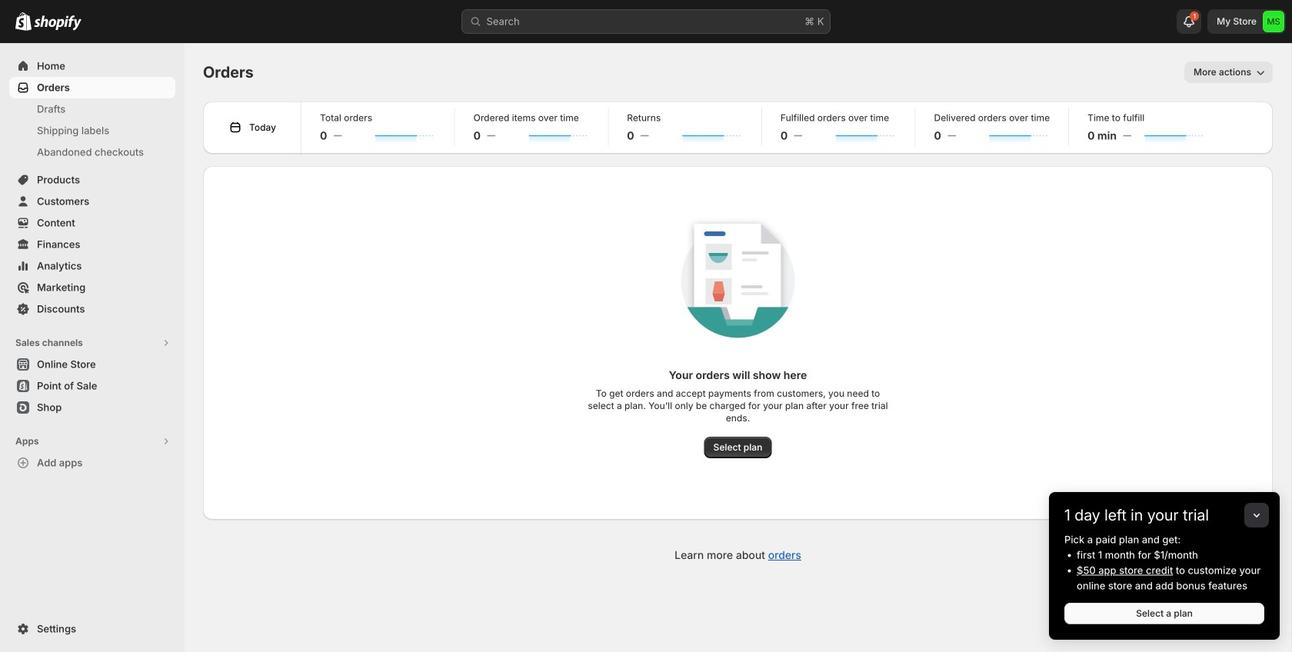 Task type: describe. For each thing, give the bounding box(es) containing it.
1 horizontal spatial shopify image
[[34, 15, 82, 31]]



Task type: locate. For each thing, give the bounding box(es) containing it.
my store image
[[1263, 11, 1285, 32]]

shopify image
[[15, 12, 32, 31], [34, 15, 82, 31]]

0 horizontal spatial shopify image
[[15, 12, 32, 31]]



Task type: vqa. For each thing, say whether or not it's contained in the screenshot.
right the Shopify image
no



